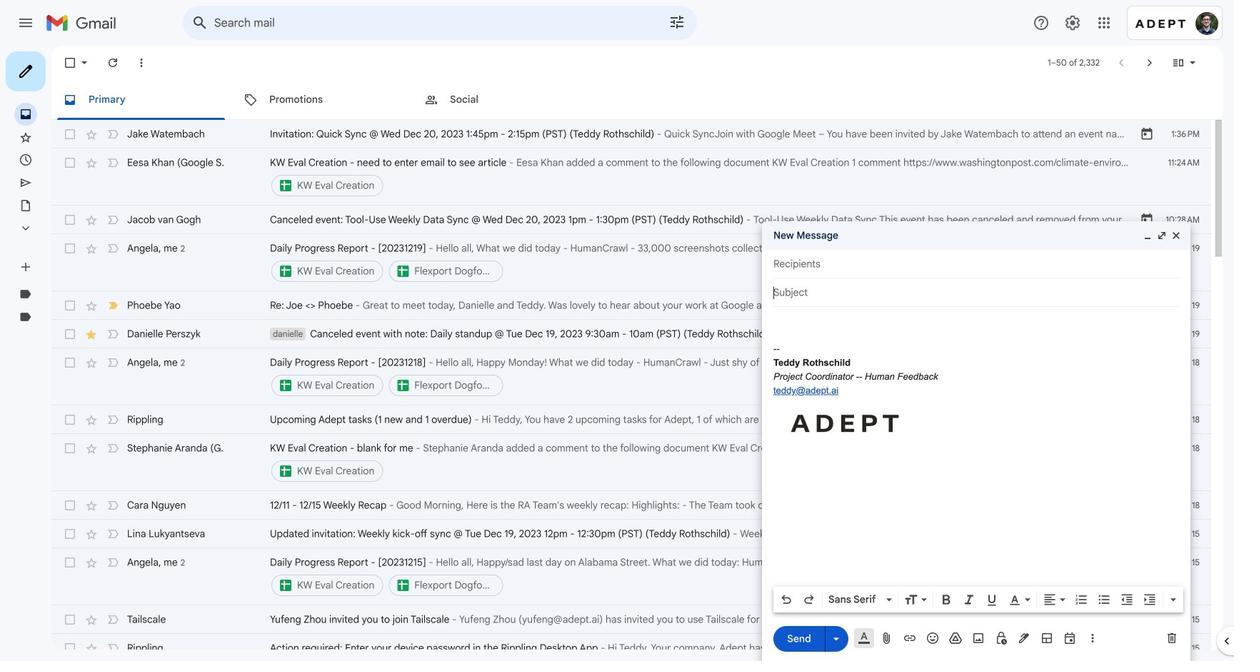 Task type: locate. For each thing, give the bounding box(es) containing it.
redo ‪(⌘y)‬ image
[[802, 593, 817, 607]]

primary tab
[[51, 80, 231, 120]]

None checkbox
[[63, 556, 77, 570], [63, 613, 77, 627], [63, 556, 77, 570], [63, 613, 77, 627]]

Message Body text field
[[774, 314, 1179, 583]]

insert files using drive image
[[949, 632, 963, 646]]

1 cell from the top
[[270, 156, 1140, 199]]

bulleted list ‪(⌘⇧8)‬ image
[[1097, 593, 1112, 607]]

main content
[[51, 46, 1223, 662]]

insert signature image
[[1017, 632, 1032, 646]]

refresh image
[[106, 56, 120, 70]]

discard draft ‪(⌘⇧d)‬ image
[[1165, 632, 1179, 646]]

insert link ‪(⌘k)‬ image
[[903, 632, 917, 646]]

promotions tab
[[232, 80, 412, 120]]

select a layout image
[[1040, 632, 1054, 646]]

formatting options toolbar
[[774, 587, 1184, 613]]

cell
[[270, 156, 1140, 199], [270, 241, 1140, 284], [270, 356, 1140, 399], [270, 441, 1140, 484], [270, 556, 1140, 599]]

italic ‪(⌘i)‬ image
[[962, 593, 977, 607]]

2 calendar event image from the top
[[1140, 213, 1154, 227]]

underline ‪(⌘u)‬ image
[[985, 594, 999, 608]]

undo ‪(⌘z)‬ image
[[779, 593, 794, 607]]

tab list
[[51, 80, 1223, 120]]

0 vertical spatial calendar event image
[[1140, 127, 1154, 141]]

3 row from the top
[[51, 206, 1212, 234]]

gmail image
[[46, 9, 124, 37]]

navigation
[[0, 46, 171, 662]]

7 row from the top
[[51, 349, 1212, 406]]

None search field
[[183, 6, 697, 40]]

more send options image
[[829, 632, 844, 646]]

option
[[826, 593, 884, 607]]

settings image
[[1064, 14, 1082, 31]]

1 row from the top
[[51, 120, 1212, 149]]

support image
[[1033, 14, 1050, 31]]

Search mail text field
[[214, 16, 629, 30]]

13 row from the top
[[51, 606, 1212, 634]]

main menu image
[[17, 14, 34, 31]]

1 vertical spatial calendar event image
[[1140, 213, 1154, 227]]

more labels image
[[19, 221, 33, 236]]

set up a time to meet image
[[1063, 632, 1077, 646]]

dialog
[[762, 221, 1191, 662]]

calendar event image
[[1140, 127, 1154, 141], [1140, 213, 1154, 227]]

row
[[51, 120, 1212, 149], [51, 149, 1212, 206], [51, 206, 1212, 234], [51, 234, 1212, 291], [51, 291, 1212, 320], [51, 320, 1212, 349], [51, 349, 1212, 406], [51, 406, 1212, 434], [51, 434, 1212, 491], [51, 491, 1212, 520], [51, 520, 1212, 549], [51, 549, 1212, 606], [51, 606, 1212, 634], [51, 634, 1212, 662]]

None checkbox
[[63, 56, 77, 70], [63, 127, 77, 141], [63, 156, 77, 170], [63, 213, 77, 227], [63, 241, 77, 256], [63, 299, 77, 313], [63, 327, 77, 341], [63, 356, 77, 370], [63, 413, 77, 427], [63, 441, 77, 456], [63, 499, 77, 513], [63, 527, 77, 542], [63, 642, 77, 656], [63, 56, 77, 70], [63, 127, 77, 141], [63, 156, 77, 170], [63, 213, 77, 227], [63, 241, 77, 256], [63, 299, 77, 313], [63, 327, 77, 341], [63, 356, 77, 370], [63, 413, 77, 427], [63, 441, 77, 456], [63, 499, 77, 513], [63, 527, 77, 542], [63, 642, 77, 656]]

indent more ‪(⌘])‬ image
[[1143, 593, 1157, 607]]

4 row from the top
[[51, 234, 1212, 291]]

10 row from the top
[[51, 491, 1212, 520]]

social tab
[[413, 80, 593, 120]]

12 row from the top
[[51, 549, 1212, 606]]

9 row from the top
[[51, 434, 1212, 491]]

Subject field
[[774, 286, 1179, 300]]

toggle confidential mode image
[[994, 632, 1009, 646]]

1 calendar event image from the top
[[1140, 127, 1154, 141]]

5 row from the top
[[51, 291, 1212, 320]]



Task type: vqa. For each thing, say whether or not it's contained in the screenshot.
The Been
no



Task type: describe. For each thing, give the bounding box(es) containing it.
bold ‪(⌘b)‬ image
[[939, 593, 954, 607]]

more options image
[[1089, 632, 1097, 646]]

6 row from the top
[[51, 320, 1212, 349]]

toggle split pane mode image
[[1172, 56, 1186, 70]]

more email options image
[[134, 56, 149, 70]]

insert photo image
[[972, 632, 986, 646]]

4 cell from the top
[[270, 441, 1140, 484]]

more formatting options image
[[1167, 593, 1181, 607]]

close image
[[1171, 230, 1182, 241]]

attach files image
[[880, 632, 894, 646]]

2 cell from the top
[[270, 241, 1140, 284]]

11 row from the top
[[51, 520, 1212, 549]]

numbered list ‪(⌘⇧7)‬ image
[[1074, 593, 1089, 607]]

indent less ‪(⌘[)‬ image
[[1120, 593, 1134, 607]]

advanced search options image
[[663, 8, 692, 36]]

2 row from the top
[[51, 149, 1212, 206]]

insert emoji ‪(⌘⇧2)‬ image
[[926, 632, 940, 646]]

14 row from the top
[[51, 634, 1212, 662]]

search mail image
[[187, 10, 213, 36]]

option inside formatting options toolbar
[[826, 593, 884, 607]]

minimize image
[[1142, 230, 1154, 241]]

5 cell from the top
[[270, 556, 1140, 599]]

pop out image
[[1157, 230, 1168, 241]]

older image
[[1143, 56, 1157, 70]]

8 row from the top
[[51, 406, 1212, 434]]

3 cell from the top
[[270, 356, 1140, 399]]



